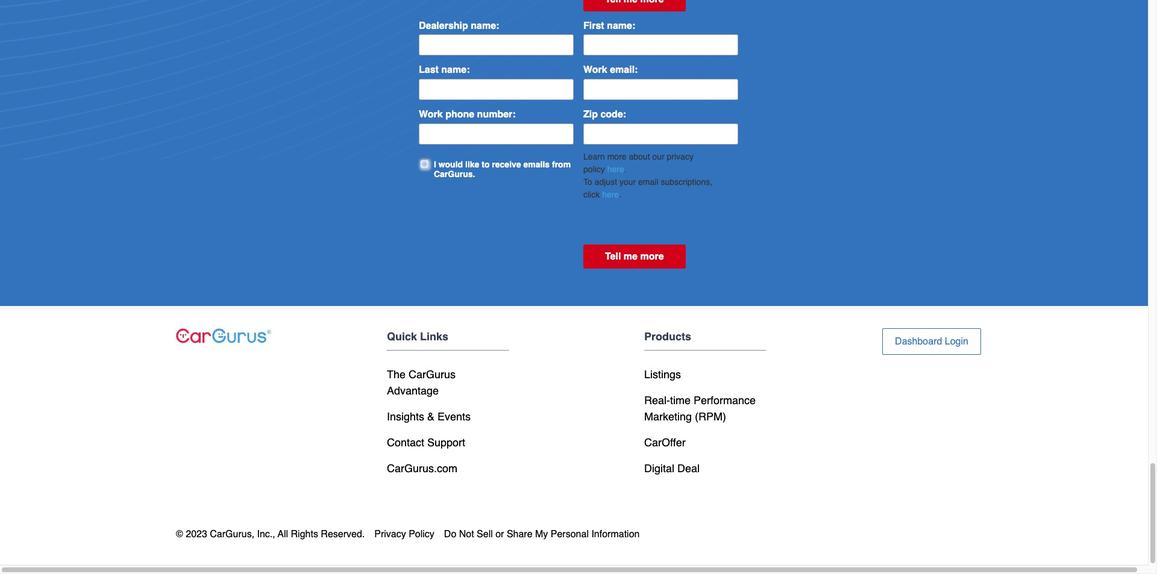Task type: vqa. For each thing, say whether or not it's contained in the screenshot.
Dealership name: Text Box
yes



Task type: locate. For each thing, give the bounding box(es) containing it.
do not sell or share my personal information link
[[444, 528, 649, 542]]

0 vertical spatial here
[[607, 164, 624, 174]]

click
[[584, 190, 600, 199]]

cargurus.com link
[[387, 462, 458, 475]]

name: up dealership name: text box
[[471, 20, 499, 31]]

more right me
[[640, 251, 664, 262]]

contact support link
[[387, 436, 465, 449]]

0 horizontal spatial work
[[419, 109, 443, 120]]

work
[[584, 65, 607, 76], [419, 109, 443, 120]]

about
[[629, 152, 650, 161]]

policy
[[409, 529, 435, 540]]

here for here . to adjust your email subscriptions, click
[[607, 164, 624, 174]]

my
[[535, 529, 548, 540]]

login
[[945, 336, 969, 347]]

or
[[496, 529, 504, 540]]

. up your at the top right of page
[[624, 164, 627, 174]]

more inside button
[[640, 251, 664, 262]]

name: right last
[[441, 65, 470, 76]]

1 vertical spatial .
[[619, 190, 622, 199]]

2 horizontal spatial name:
[[607, 20, 636, 31]]

here link down adjust
[[602, 190, 619, 199]]

. for here .
[[619, 190, 622, 199]]

1 vertical spatial more
[[640, 251, 664, 262]]

work left "email:"
[[584, 65, 607, 76]]

not
[[459, 529, 474, 540]]

caroffer link
[[644, 436, 686, 449]]

digital deal link
[[644, 462, 700, 475]]

real-time performance marketing (rpm)
[[644, 394, 756, 423]]

dashboard login
[[895, 336, 969, 347]]

name: for first name:
[[607, 20, 636, 31]]

1 horizontal spatial more
[[640, 251, 664, 262]]

events
[[438, 411, 471, 423]]

work email:
[[584, 65, 638, 76]]

personal
[[551, 529, 589, 540]]

1 horizontal spatial .
[[624, 164, 627, 174]]

here . to adjust your email subscriptions, click
[[584, 164, 713, 199]]

here
[[607, 164, 624, 174], [602, 190, 619, 199]]

last name:
[[419, 65, 470, 76]]

caroffer
[[644, 436, 686, 449]]

1 vertical spatial here
[[602, 190, 619, 199]]

0 horizontal spatial name:
[[441, 65, 470, 76]]

adjust
[[595, 177, 617, 187]]

quick links
[[387, 330, 449, 343]]

.
[[624, 164, 627, 174], [619, 190, 622, 199]]

number:
[[477, 109, 516, 120]]

me
[[624, 251, 638, 262]]

here down adjust
[[602, 190, 619, 199]]

last
[[419, 65, 439, 76]]

the cargurus advantage
[[387, 368, 456, 397]]

tell me more button
[[584, 245, 686, 269]]

cargurus.
[[434, 170, 475, 179]]

learn more about our privacy policy
[[584, 152, 694, 174]]

receive
[[492, 159, 521, 169]]

privacy policy
[[374, 529, 435, 540]]

support
[[427, 436, 465, 449]]

the cargurus advantage link
[[387, 368, 456, 397]]

cargurus logo link
[[176, 329, 271, 344]]

0 vertical spatial work
[[584, 65, 607, 76]]

here link
[[607, 164, 624, 174], [602, 190, 619, 199]]

0 horizontal spatial .
[[619, 190, 622, 199]]

code:
[[601, 109, 626, 120]]

work left phone
[[419, 109, 443, 120]]

dealership
[[419, 20, 468, 31]]

emails
[[524, 159, 550, 169]]

here up adjust
[[607, 164, 624, 174]]

here for here .
[[602, 190, 619, 199]]

name:
[[471, 20, 499, 31], [607, 20, 636, 31], [441, 65, 470, 76]]

here inside here . to adjust your email subscriptions, click
[[607, 164, 624, 174]]

work phone number:
[[419, 109, 516, 120]]

inc.,
[[257, 529, 275, 540]]

&
[[427, 411, 435, 423]]

1 vertical spatial work
[[419, 109, 443, 120]]

products
[[644, 330, 691, 343]]

zip
[[584, 109, 598, 120]]

email:
[[610, 65, 638, 76]]

advantage
[[387, 385, 439, 397]]

cargurus
[[409, 368, 456, 381]]

zip code:
[[584, 109, 626, 120]]

from
[[552, 159, 571, 169]]

performance
[[694, 394, 756, 407]]

digital deal
[[644, 462, 700, 475]]

quick
[[387, 330, 417, 343]]

do not sell or share my personal information
[[444, 529, 640, 540]]

email
[[638, 177, 659, 187]]

1 horizontal spatial name:
[[471, 20, 499, 31]]

Dealership name: text field
[[419, 35, 574, 56]]

0 horizontal spatial more
[[607, 152, 627, 161]]

here link up adjust
[[607, 164, 624, 174]]

name: right first
[[607, 20, 636, 31]]

do
[[444, 529, 456, 540]]

our
[[652, 152, 665, 161]]

. inside here . to adjust your email subscriptions, click
[[624, 164, 627, 174]]

insights & events link
[[387, 411, 471, 423]]

cargurus logo image
[[176, 329, 271, 344]]

1 horizontal spatial work
[[584, 65, 607, 76]]

. down your at the top right of page
[[619, 190, 622, 199]]

more left about
[[607, 152, 627, 161]]

privacy policy link
[[374, 528, 444, 542]]

0 vertical spatial .
[[624, 164, 627, 174]]

like
[[465, 159, 479, 169]]

real-time performance marketing (rpm) link
[[644, 394, 756, 423]]

to
[[482, 159, 490, 169]]

the
[[387, 368, 406, 381]]

here .
[[602, 190, 622, 199]]

name: for dealership name:
[[471, 20, 499, 31]]

Zip code: text field
[[584, 123, 738, 144]]

0 vertical spatial more
[[607, 152, 627, 161]]



Task type: describe. For each thing, give the bounding box(es) containing it.
phone
[[446, 109, 474, 120]]

time
[[670, 394, 691, 407]]

Work email: email field
[[584, 79, 738, 100]]

work for work phone number:
[[419, 109, 443, 120]]

contact
[[387, 436, 424, 449]]

listings link
[[644, 368, 681, 381]]

i
[[434, 159, 436, 169]]

© 2023 cargurus, inc., all rights reserved.
[[176, 529, 365, 540]]

dashboard login button
[[883, 329, 981, 355]]

information
[[592, 529, 640, 540]]

i would like to receive emails from cargurus.
[[434, 159, 571, 179]]

I would like to receive emails from CarGurus. checkbox
[[421, 159, 429, 167]]

insights
[[387, 411, 424, 423]]

marketing
[[644, 411, 692, 423]]

sell
[[477, 529, 493, 540]]

privacy
[[374, 529, 406, 540]]

contact support
[[387, 436, 465, 449]]

cargurus,
[[210, 529, 254, 540]]

to
[[584, 177, 592, 187]]

2023
[[186, 529, 207, 540]]

listings
[[644, 368, 681, 381]]

tell
[[605, 251, 621, 262]]

all
[[278, 529, 288, 540]]

subscriptions,
[[661, 177, 713, 187]]

dashboard
[[895, 336, 942, 347]]

Last name: text field
[[419, 79, 574, 100]]

reserved.
[[321, 529, 365, 540]]

privacy
[[667, 152, 694, 161]]

share
[[507, 529, 533, 540]]

your
[[620, 177, 636, 187]]

more inside the 'learn more about our privacy policy'
[[607, 152, 627, 161]]

Work phone number: telephone field
[[419, 123, 574, 144]]

real-
[[644, 394, 670, 407]]

digital
[[644, 462, 675, 475]]

0 vertical spatial here link
[[607, 164, 624, 174]]

deal
[[678, 462, 700, 475]]

©
[[176, 529, 183, 540]]

name: for last name:
[[441, 65, 470, 76]]

cargurus.com
[[387, 462, 458, 475]]

links
[[420, 330, 449, 343]]

insights & events
[[387, 411, 471, 423]]

tell me more
[[605, 251, 664, 262]]

. for here . to adjust your email subscriptions, click
[[624, 164, 627, 174]]

would
[[439, 159, 463, 169]]

first
[[584, 20, 604, 31]]

policy
[[584, 164, 605, 174]]

1 vertical spatial here link
[[602, 190, 619, 199]]

first name:
[[584, 20, 636, 31]]

(rpm)
[[695, 411, 726, 423]]

dealership name:
[[419, 20, 499, 31]]

First name: text field
[[584, 35, 738, 56]]

rights
[[291, 529, 318, 540]]

learn
[[584, 152, 605, 161]]

work for work email:
[[584, 65, 607, 76]]



